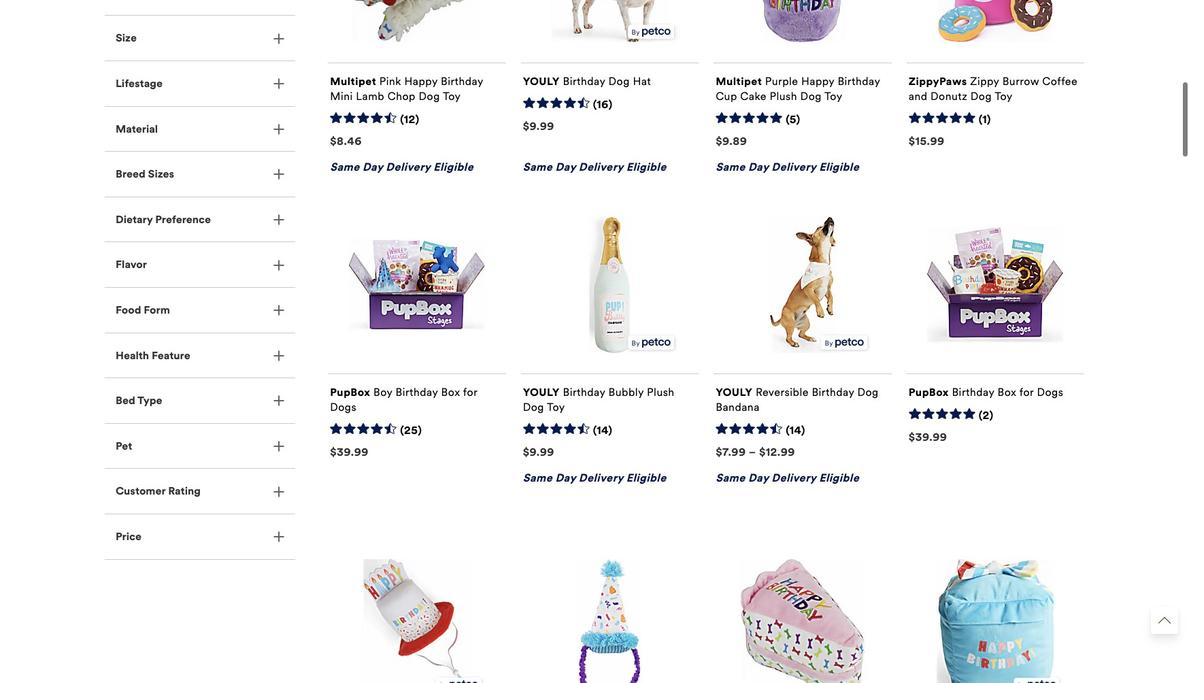 Task type: locate. For each thing, give the bounding box(es) containing it.
delivery
[[386, 155, 431, 168], [579, 155, 624, 168], [772, 155, 817, 168], [579, 466, 624, 479], [772, 466, 817, 479]]

day
[[363, 155, 383, 168], [556, 155, 576, 168], [749, 155, 769, 168], [556, 466, 576, 479], [749, 466, 769, 479]]

plus icon 2 image for eighth plus icon 2 dropdown button from the top
[[274, 345, 284, 356]]

0 vertical spatial $9.99
[[523, 114, 555, 127]]

for
[[463, 380, 478, 393], [1020, 380, 1034, 393]]

eligible for birthday bubbly plush dog toy
[[627, 466, 667, 479]]

multipet up cup
[[716, 69, 762, 82]]

1 for from the left
[[463, 380, 478, 393]]

happy for plush
[[802, 69, 835, 82]]

plus icon 2 button
[[105, 10, 295, 55], [105, 56, 295, 100], [105, 101, 295, 146], [105, 146, 295, 191], [105, 192, 295, 236], [105, 237, 295, 282], [105, 282, 295, 327], [105, 328, 295, 372], [105, 373, 295, 418], [105, 418, 295, 463], [105, 464, 295, 508], [105, 509, 295, 554]]

plus icon 2 image for 1st plus icon 2 dropdown button
[[274, 28, 284, 39]]

$15.99
[[909, 129, 945, 142]]

happy for chop
[[405, 69, 438, 82]]

happy up chop
[[405, 69, 438, 82]]

0 horizontal spatial dogs
[[330, 395, 357, 408]]

(14) up $12.99
[[786, 419, 806, 431]]

birthday inside the 'pink happy birthday mini lamb chop dog toy'
[[441, 69, 484, 82]]

dogs
[[1037, 380, 1064, 393], [330, 395, 357, 408]]

0 horizontal spatial pupbox
[[330, 380, 370, 393]]

plush right 'bubbly'
[[647, 380, 675, 393]]

purple
[[765, 69, 799, 82]]

0 horizontal spatial $39.99
[[330, 440, 369, 453]]

boy
[[374, 380, 393, 393]]

plush
[[770, 84, 798, 97], [647, 380, 675, 393]]

2 box from the left
[[998, 380, 1017, 393]]

toy
[[443, 84, 461, 97], [825, 84, 843, 97], [995, 84, 1013, 97], [547, 395, 565, 408]]

eligible
[[434, 155, 474, 168], [627, 155, 667, 168], [820, 155, 860, 168], [627, 466, 667, 479], [820, 466, 860, 479]]

zippy burrow coffee and donutz dog toy
[[909, 69, 1078, 97]]

0 horizontal spatial (14)
[[593, 419, 613, 431]]

(14) down the birthday bubbly plush dog toy
[[593, 419, 613, 431]]

same day delivery eligible for pink happy birthday mini lamb chop dog toy
[[330, 155, 474, 168]]

1 happy from the left
[[405, 69, 438, 82]]

1 multipet from the left
[[330, 69, 376, 82]]

1 review element
[[979, 108, 992, 122]]

plus icon 2 image for fourth plus icon 2 dropdown button
[[274, 164, 284, 175]]

for inside boy birthday box for dogs
[[463, 380, 478, 393]]

0 horizontal spatial for
[[463, 380, 478, 393]]

8 plus icon 2 image from the top
[[274, 345, 284, 356]]

$9.99
[[523, 114, 555, 127], [523, 440, 555, 453]]

$39.99 for birthday box for dogs
[[909, 425, 948, 438]]

9 plus icon 2 image from the top
[[274, 390, 284, 401]]

2 happy from the left
[[802, 69, 835, 82]]

1 horizontal spatial happy
[[802, 69, 835, 82]]

dog inside reversible birthday dog bandana
[[858, 380, 879, 393]]

chop
[[388, 84, 416, 97]]

1 horizontal spatial plush
[[770, 84, 798, 97]]

$8.46
[[330, 129, 362, 142]]

donutz
[[931, 84, 968, 97]]

happy inside the 'pink happy birthday mini lamb chop dog toy'
[[405, 69, 438, 82]]

4 plus icon 2 image from the top
[[274, 164, 284, 175]]

(2)
[[979, 404, 994, 416]]

plush inside the birthday bubbly plush dog toy
[[647, 380, 675, 393]]

happy right the purple
[[802, 69, 835, 82]]

pupbox
[[330, 380, 370, 393], [909, 380, 949, 393]]

2 $9.99 from the top
[[523, 440, 555, 453]]

1 plus icon 2 image from the top
[[274, 28, 284, 39]]

$39.99
[[909, 425, 948, 438], [330, 440, 369, 453]]

day for reversible birthday dog bandana
[[749, 466, 769, 479]]

bandana
[[716, 395, 760, 408]]

delivery for birthday bubbly plush dog toy
[[579, 466, 624, 479]]

2 multipet from the left
[[716, 69, 762, 82]]

reversible birthday dog bandana
[[716, 380, 879, 408]]

youly
[[523, 69, 560, 82], [523, 380, 560, 393], [716, 380, 753, 393]]

1 vertical spatial plush
[[647, 380, 675, 393]]

0 vertical spatial $39.99
[[909, 425, 948, 438]]

reversible
[[756, 380, 809, 393]]

0 horizontal spatial 14 reviews element
[[593, 419, 613, 433]]

1 horizontal spatial pupbox
[[909, 380, 949, 393]]

2 plus icon 2 image from the top
[[274, 73, 284, 84]]

0 vertical spatial dogs
[[1037, 380, 1064, 393]]

pupbox for pupbox
[[330, 380, 370, 393]]

10 plus icon 2 image from the top
[[274, 436, 284, 446]]

pink
[[380, 69, 402, 82]]

(14)
[[593, 419, 613, 431], [786, 419, 806, 431]]

6 plus icon 2 image from the top
[[274, 254, 284, 265]]

0 vertical spatial plush
[[770, 84, 798, 97]]

(16)
[[593, 93, 613, 105]]

14 reviews element down the birthday bubbly plush dog toy
[[593, 419, 613, 433]]

multipet
[[330, 69, 376, 82], [716, 69, 762, 82]]

2 (14) from the left
[[786, 419, 806, 431]]

1 horizontal spatial box
[[998, 380, 1017, 393]]

cake
[[741, 84, 767, 97]]

12 plus icon 2 image from the top
[[274, 526, 284, 537]]

delivery for reversible birthday dog bandana
[[772, 466, 817, 479]]

$39.99 for boy birthday box for dogs
[[330, 440, 369, 453]]

1 box from the left
[[441, 380, 460, 393]]

birthday
[[441, 69, 484, 82], [563, 69, 606, 82], [838, 69, 881, 82], [396, 380, 438, 393], [563, 380, 606, 393], [812, 380, 855, 393], [952, 380, 995, 393]]

7 plus icon 2 button from the top
[[105, 282, 295, 327]]

1 horizontal spatial 14 reviews element
[[786, 419, 806, 433]]

zippypaws
[[909, 69, 968, 82]]

1 (14) from the left
[[593, 419, 613, 431]]

multipet up mini
[[330, 69, 376, 82]]

plus icon 2 image for 1st plus icon 2 dropdown button from the bottom of the page
[[274, 526, 284, 537]]

0 horizontal spatial multipet
[[330, 69, 376, 82]]

box
[[441, 380, 460, 393], [998, 380, 1017, 393]]

1 horizontal spatial dogs
[[1037, 380, 1064, 393]]

0 horizontal spatial box
[[441, 380, 460, 393]]

1 horizontal spatial multipet
[[716, 69, 762, 82]]

box inside boy birthday box for dogs
[[441, 380, 460, 393]]

plus icon 2 image for 11th plus icon 2 dropdown button from the top of the page
[[274, 481, 284, 492]]

dog
[[609, 69, 630, 82], [419, 84, 440, 97], [801, 84, 822, 97], [971, 84, 992, 97], [858, 380, 879, 393], [523, 395, 544, 408]]

plush down the purple
[[770, 84, 798, 97]]

same day delivery eligible for reversible birthday dog bandana
[[716, 466, 860, 479]]

plus icon 2 image for ninth plus icon 2 dropdown button
[[274, 390, 284, 401]]

toy inside zippy burrow coffee and donutz dog toy
[[995, 84, 1013, 97]]

plus icon 2 image for 8th plus icon 2 dropdown button from the bottom of the page
[[274, 209, 284, 220]]

same for birthday bubbly plush dog toy
[[523, 466, 553, 479]]

multipet for mini
[[330, 69, 376, 82]]

dogs inside boy birthday box for dogs
[[330, 395, 357, 408]]

eligible for purple happy birthday cup cake plush dog toy
[[820, 155, 860, 168]]

plus icon 2 image
[[274, 28, 284, 39], [274, 73, 284, 84], [274, 118, 284, 129], [274, 164, 284, 175], [274, 209, 284, 220], [274, 254, 284, 265], [274, 300, 284, 311], [274, 345, 284, 356], [274, 390, 284, 401], [274, 436, 284, 446], [274, 481, 284, 492], [274, 526, 284, 537]]

(25)
[[400, 419, 422, 431]]

1 vertical spatial dogs
[[330, 395, 357, 408]]

for for pupbox birthday box for dogs
[[1020, 380, 1034, 393]]

1 $9.99 from the top
[[523, 114, 555, 127]]

1 14 reviews element from the left
[[593, 419, 613, 433]]

youly birthday dog hat
[[523, 69, 651, 82]]

1 horizontal spatial (14)
[[786, 419, 806, 431]]

14 reviews element up $12.99
[[786, 419, 806, 433]]

0 horizontal spatial happy
[[405, 69, 438, 82]]

2 for from the left
[[1020, 380, 1034, 393]]

plus icon 2 image for tenth plus icon 2 dropdown button from the top
[[274, 436, 284, 446]]

multipet for cup
[[716, 69, 762, 82]]

same day delivery eligible for birthday bubbly plush dog toy
[[523, 466, 667, 479]]

1 vertical spatial $9.99
[[523, 440, 555, 453]]

12 reviews element
[[400, 108, 420, 122]]

3 plus icon 2 image from the top
[[274, 118, 284, 129]]

same day delivery eligible for birthday dog hat
[[523, 155, 667, 168]]

–
[[749, 440, 756, 453]]

birthday inside boy birthday box for dogs
[[396, 380, 438, 393]]

scroll to top image
[[1159, 615, 1171, 627]]

dogs for boy birthday box for dogs
[[330, 395, 357, 408]]

2 pupbox from the left
[[909, 380, 949, 393]]

same day delivery eligible
[[330, 155, 474, 168], [523, 155, 667, 168], [716, 155, 860, 168], [523, 466, 667, 479], [716, 466, 860, 479]]

mini
[[330, 84, 353, 97]]

1 horizontal spatial for
[[1020, 380, 1034, 393]]

eligible for pink happy birthday mini lamb chop dog toy
[[434, 155, 474, 168]]

14 reviews element for birthday
[[593, 419, 613, 433]]

burrow
[[1003, 69, 1040, 82]]

1 horizontal spatial $39.99
[[909, 425, 948, 438]]

5 plus icon 2 image from the top
[[274, 209, 284, 220]]

happy
[[405, 69, 438, 82], [802, 69, 835, 82]]

cup
[[716, 84, 738, 97]]

14 reviews element
[[593, 419, 613, 433], [786, 419, 806, 433]]

same
[[330, 155, 360, 168], [523, 155, 553, 168], [716, 155, 746, 168], [523, 466, 553, 479], [716, 466, 746, 479]]

1 pupbox from the left
[[330, 380, 370, 393]]

2 14 reviews element from the left
[[786, 419, 806, 433]]

same for birthday dog hat
[[523, 155, 553, 168]]

dog inside the birthday bubbly plush dog toy
[[523, 395, 544, 408]]

2 reviews element
[[979, 404, 994, 418]]

happy inside purple happy birthday cup cake plush dog toy
[[802, 69, 835, 82]]

0 horizontal spatial plush
[[647, 380, 675, 393]]

delivery for birthday dog hat
[[579, 155, 624, 168]]

1 vertical spatial $39.99
[[330, 440, 369, 453]]

7 plus icon 2 image from the top
[[274, 300, 284, 311]]

same for pink happy birthday mini lamb chop dog toy
[[330, 155, 360, 168]]

11 plus icon 2 image from the top
[[274, 481, 284, 492]]



Task type: vqa. For each thing, say whether or not it's contained in the screenshot.


Task type: describe. For each thing, give the bounding box(es) containing it.
$12.99
[[759, 440, 796, 453]]

dog inside zippy burrow coffee and donutz dog toy
[[971, 84, 992, 97]]

$9.89
[[716, 129, 747, 142]]

for for boy birthday box for dogs
[[463, 380, 478, 393]]

plus icon 2 image for 7th plus icon 2 dropdown button from the top of the page
[[274, 300, 284, 311]]

hat
[[633, 69, 651, 82]]

5 plus icon 2 button from the top
[[105, 192, 295, 236]]

dog inside purple happy birthday cup cake plush dog toy
[[801, 84, 822, 97]]

1 plus icon 2 button from the top
[[105, 10, 295, 55]]

delivery for purple happy birthday cup cake plush dog toy
[[772, 155, 817, 168]]

2 plus icon 2 button from the top
[[105, 56, 295, 100]]

birthday inside purple happy birthday cup cake plush dog toy
[[838, 69, 881, 82]]

styled arrow button link
[[1151, 607, 1179, 634]]

10 plus icon 2 button from the top
[[105, 418, 295, 463]]

same for purple happy birthday cup cake plush dog toy
[[716, 155, 746, 168]]

(1)
[[979, 108, 992, 120]]

toy inside purple happy birthday cup cake plush dog toy
[[825, 84, 843, 97]]

$9.99 for birthday dog hat
[[523, 114, 555, 127]]

16 reviews element
[[593, 93, 613, 107]]

$7.99 – $12.99
[[716, 440, 796, 453]]

25 reviews element
[[400, 419, 422, 433]]

and
[[909, 84, 928, 97]]

lamb
[[356, 84, 385, 97]]

pink happy birthday mini lamb chop dog toy
[[330, 69, 484, 97]]

day for pink happy birthday mini lamb chop dog toy
[[363, 155, 383, 168]]

delivery for pink happy birthday mini lamb chop dog toy
[[386, 155, 431, 168]]

birthday bubbly plush dog toy
[[523, 380, 675, 408]]

bubbly
[[609, 380, 644, 393]]

eligible for birthday dog hat
[[627, 155, 667, 168]]

coffee
[[1043, 69, 1078, 82]]

dogs for pupbox birthday box for dogs
[[1037, 380, 1064, 393]]

5 reviews element
[[786, 108, 801, 122]]

birthday inside reversible birthday dog bandana
[[812, 380, 855, 393]]

(5)
[[786, 108, 801, 120]]

pupbox birthday box for dogs
[[909, 380, 1064, 393]]

3 plus icon 2 button from the top
[[105, 101, 295, 146]]

same for reversible birthday dog bandana
[[716, 466, 746, 479]]

4 plus icon 2 button from the top
[[105, 146, 295, 191]]

same day delivery eligible for purple happy birthday cup cake plush dog toy
[[716, 155, 860, 168]]

(14) for reversible
[[786, 419, 806, 431]]

youly for birthday bubbly plush dog toy
[[523, 380, 560, 393]]

pupbox for pupbox birthday box for dogs
[[909, 380, 949, 393]]

toy inside the birthday bubbly plush dog toy
[[547, 395, 565, 408]]

boy birthday box for dogs
[[330, 380, 478, 408]]

(12)
[[400, 108, 420, 120]]

(14) for birthday
[[593, 419, 613, 431]]

birthday inside the birthday bubbly plush dog toy
[[563, 380, 606, 393]]

12 plus icon 2 button from the top
[[105, 509, 295, 554]]

toy inside the 'pink happy birthday mini lamb chop dog toy'
[[443, 84, 461, 97]]

purple happy birthday cup cake plush dog toy
[[716, 69, 881, 97]]

11 plus icon 2 button from the top
[[105, 464, 295, 508]]

plush inside purple happy birthday cup cake plush dog toy
[[770, 84, 798, 97]]

box for boy birthday box for dogs
[[441, 380, 460, 393]]

plus icon 2 image for 11th plus icon 2 dropdown button from the bottom of the page
[[274, 73, 284, 84]]

youly for reversible birthday dog bandana
[[716, 380, 753, 393]]

6 plus icon 2 button from the top
[[105, 237, 295, 282]]

day for birthday bubbly plush dog toy
[[556, 466, 576, 479]]

plus icon 2 image for 7th plus icon 2 dropdown button from the bottom
[[274, 254, 284, 265]]

$7.99
[[716, 440, 746, 453]]

plus icon 2 image for tenth plus icon 2 dropdown button from the bottom
[[274, 118, 284, 129]]

zippy
[[971, 69, 1000, 82]]

$9.99 for birthday bubbly plush dog toy
[[523, 440, 555, 453]]

day for purple happy birthday cup cake plush dog toy
[[749, 155, 769, 168]]

from $7.99 up to $12.99 element
[[716, 440, 796, 453]]

8 plus icon 2 button from the top
[[105, 328, 295, 372]]

box for pupbox birthday box for dogs
[[998, 380, 1017, 393]]

dog inside the 'pink happy birthday mini lamb chop dog toy'
[[419, 84, 440, 97]]

9 plus icon 2 button from the top
[[105, 373, 295, 418]]

day for birthday dog hat
[[556, 155, 576, 168]]

eligible for reversible birthday dog bandana
[[820, 466, 860, 479]]

14 reviews element for reversible
[[786, 419, 806, 433]]



